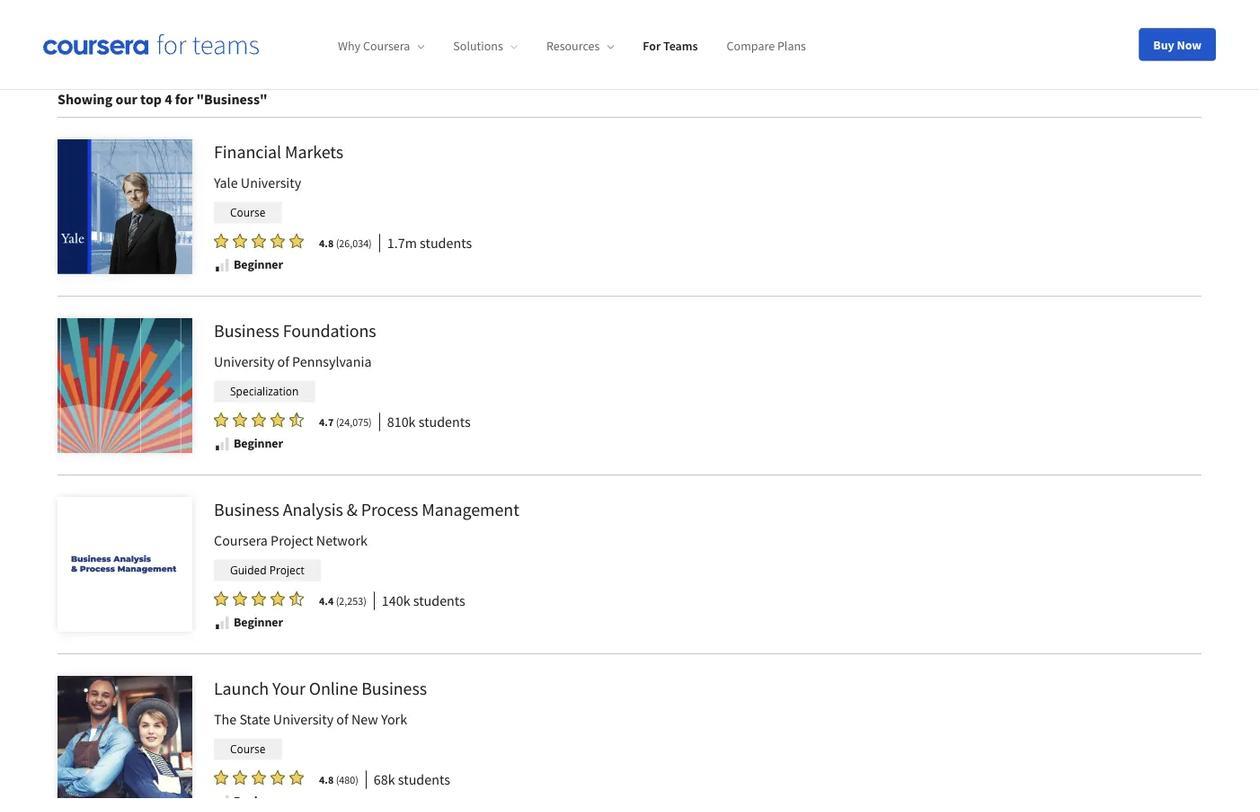 Task type: describe. For each thing, give the bounding box(es) containing it.
(26,034)
[[336, 236, 372, 250]]

"business"
[[196, 90, 267, 108]]

your
[[272, 677, 305, 700]]

launch
[[214, 677, 269, 700]]

plans
[[777, 38, 806, 54]]

business foundations by university of pennsylvania image
[[58, 318, 192, 453]]

buy
[[1153, 36, 1175, 53]]

solutions
[[453, 38, 503, 54]]

0 vertical spatial university
[[241, 174, 301, 192]]

students for business analysis & process management
[[413, 592, 465, 610]]

computer
[[425, 44, 478, 60]]

compare
[[727, 38, 775, 54]]

science for data science
[[574, 44, 615, 60]]

68k students
[[374, 771, 450, 789]]

810k students
[[387, 413, 471, 431]]

students for business foundations
[[419, 413, 471, 431]]

business analysis & process management by coursera project network image
[[58, 497, 192, 632]]

compare plans
[[727, 38, 806, 54]]

half filled star image for foundations
[[289, 412, 304, 428]]

Computer Science button
[[413, 38, 532, 67]]

now
[[1177, 36, 1202, 53]]

business for business analysis & process management
[[214, 499, 279, 521]]

health
[[795, 44, 830, 60]]

students for financial markets
[[420, 234, 472, 252]]

1.7m
[[387, 234, 417, 252]]

university of pennsylvania
[[214, 352, 372, 370]]

showing our top 4 for "business"
[[58, 90, 267, 108]]

guided project
[[230, 563, 304, 578]]

beginner for foundations
[[234, 435, 283, 451]]

(480)
[[336, 773, 358, 787]]

4
[[165, 90, 172, 108]]

4.8 for markets
[[319, 236, 334, 250]]

140k
[[382, 592, 410, 610]]

beginner level image for business
[[214, 614, 230, 630]]

showing
[[58, 90, 113, 108]]

students for launch your online business
[[398, 771, 450, 789]]

4.4 (2,253)
[[319, 594, 367, 608]]

for teams link
[[643, 38, 698, 54]]

our
[[116, 90, 137, 108]]

4.4
[[319, 594, 334, 608]]

analysis
[[283, 499, 343, 521]]

popular option group
[[340, 38, 975, 67]]

Health button
[[783, 38, 841, 67]]

beginner level image for launch
[[214, 793, 230, 799]]

foundations
[[283, 320, 376, 342]]

2 vertical spatial university
[[273, 710, 334, 728]]

guided
[[230, 563, 267, 578]]

information technology
[[642, 44, 768, 60]]

68k
[[374, 771, 395, 789]]

1.7m students
[[387, 234, 472, 252]]

state
[[239, 710, 270, 728]]

coursera project network
[[214, 531, 368, 549]]

yale university
[[214, 174, 301, 192]]

Business button
[[340, 38, 409, 67]]

financial
[[214, 141, 281, 163]]

for teams
[[643, 38, 698, 54]]

specialization
[[230, 384, 299, 399]]

4.8 (26,034)
[[319, 236, 372, 250]]

&
[[347, 499, 358, 521]]

why coursera
[[338, 38, 410, 54]]

business for business
[[351, 44, 398, 60]]

project for guided
[[269, 563, 304, 578]]

business for business foundations
[[214, 320, 279, 342]]

business up york
[[361, 677, 427, 700]]

beginner level image
[[214, 435, 230, 452]]

1 horizontal spatial coursera
[[363, 38, 410, 54]]



Task type: locate. For each thing, give the bounding box(es) containing it.
university down your
[[273, 710, 334, 728]]

students right 68k
[[398, 771, 450, 789]]

pennsylvania
[[292, 352, 372, 370]]

0 horizontal spatial of
[[277, 352, 289, 370]]

beginner for markets
[[234, 256, 283, 272]]

data science
[[548, 44, 615, 60]]

2 vertical spatial beginner
[[234, 614, 283, 630]]

1 vertical spatial beginner level image
[[214, 614, 230, 630]]

students right '140k'
[[413, 592, 465, 610]]

1 half filled star image from the top
[[289, 412, 304, 428]]

course
[[230, 205, 266, 220], [230, 742, 266, 756]]

technology
[[707, 44, 768, 60]]

4.8 (480)
[[319, 773, 358, 787]]

beginner level image for financial
[[214, 257, 230, 273]]

0 vertical spatial course
[[230, 205, 266, 220]]

half filled star image left 4.7
[[289, 412, 304, 428]]

2 beginner from the top
[[234, 435, 283, 451]]

1 vertical spatial of
[[336, 710, 348, 728]]

of down business foundations
[[277, 352, 289, 370]]

beginner level image
[[214, 257, 230, 273], [214, 614, 230, 630], [214, 793, 230, 799]]

0 vertical spatial coursera
[[363, 38, 410, 54]]

0 horizontal spatial coursera
[[214, 531, 268, 549]]

solutions link
[[453, 38, 518, 54]]

3 beginner from the top
[[234, 614, 283, 630]]

course down 'state'
[[230, 742, 266, 756]]

course down yale university
[[230, 205, 266, 220]]

management
[[422, 499, 519, 521]]

(2,253)
[[336, 594, 367, 608]]

project for coursera
[[271, 531, 313, 549]]

beginner for analysis
[[234, 614, 283, 630]]

(24,075)
[[336, 415, 372, 429]]

1 4.8 from the top
[[319, 236, 334, 250]]

3 beginner level image from the top
[[214, 793, 230, 799]]

1 horizontal spatial of
[[336, 710, 348, 728]]

resources
[[546, 38, 600, 54]]

students right 1.7m at the left top of page
[[420, 234, 472, 252]]

140k students
[[382, 592, 465, 610]]

business left computer
[[351, 44, 398, 60]]

filled star image
[[233, 233, 247, 249], [252, 233, 266, 249], [214, 412, 228, 428], [233, 412, 247, 428], [252, 412, 266, 428], [214, 591, 228, 607], [233, 591, 247, 607], [289, 770, 304, 786]]

beginner level image down yale
[[214, 257, 230, 273]]

information
[[642, 44, 704, 60]]

business
[[351, 44, 398, 60], [214, 320, 279, 342], [214, 499, 279, 521], [361, 677, 427, 700]]

the
[[214, 710, 237, 728]]

science right the 'data'
[[574, 44, 615, 60]]

1 vertical spatial 4.8
[[319, 773, 334, 787]]

Data Science button
[[536, 38, 626, 67]]

coursera up guided at bottom left
[[214, 531, 268, 549]]

for
[[175, 90, 194, 108]]

coursera right why
[[363, 38, 410, 54]]

2 course from the top
[[230, 742, 266, 756]]

1 horizontal spatial science
[[574, 44, 615, 60]]

markets
[[285, 141, 343, 163]]

0 vertical spatial half filled star image
[[289, 412, 304, 428]]

resources link
[[546, 38, 614, 54]]

university
[[241, 174, 301, 192], [214, 352, 274, 370], [273, 710, 334, 728]]

students
[[420, 234, 472, 252], [419, 413, 471, 431], [413, 592, 465, 610], [398, 771, 450, 789]]

launch your online business by the state university of new york image
[[58, 676, 192, 799]]

2 4.8 from the top
[[319, 773, 334, 787]]

science for computer science
[[480, 44, 521, 60]]

0 vertical spatial of
[[277, 352, 289, 370]]

process
[[361, 499, 418, 521]]

business up the university of pennsylvania
[[214, 320, 279, 342]]

Information Technology button
[[630, 38, 779, 67]]

york
[[381, 710, 407, 728]]

beginner up business foundations
[[234, 256, 283, 272]]

4.8
[[319, 236, 334, 250], [319, 773, 334, 787]]

new
[[351, 710, 378, 728]]

1 vertical spatial university
[[214, 352, 274, 370]]

network
[[316, 531, 368, 549]]

beginner level image down guided at bottom left
[[214, 614, 230, 630]]

launch your online business
[[214, 677, 427, 700]]

project down analysis
[[271, 531, 313, 549]]

university up specialization
[[214, 352, 274, 370]]

0 vertical spatial beginner
[[234, 256, 283, 272]]

yale
[[214, 174, 238, 192]]

business up coursera project network
[[214, 499, 279, 521]]

financial markets
[[214, 141, 343, 163]]

coursera for teams image
[[43, 34, 259, 55]]

the state university of new york
[[214, 710, 407, 728]]

2 half filled star image from the top
[[289, 591, 304, 607]]

computer science
[[425, 44, 521, 60]]

beginner
[[234, 256, 283, 272], [234, 435, 283, 451], [234, 614, 283, 630]]

4.8 left the (26,034)
[[319, 236, 334, 250]]

why coursera link
[[338, 38, 425, 54]]

science
[[480, 44, 521, 60], [574, 44, 615, 60]]

university down financial markets
[[241, 174, 301, 192]]

coursera
[[363, 38, 410, 54], [214, 531, 268, 549]]

business inside button
[[351, 44, 398, 60]]

1 vertical spatial beginner
[[234, 435, 283, 451]]

4.8 left (480)
[[319, 773, 334, 787]]

0 vertical spatial beginner level image
[[214, 257, 230, 273]]

top
[[140, 90, 162, 108]]

1 beginner level image from the top
[[214, 257, 230, 273]]

810k
[[387, 413, 416, 431]]

1 vertical spatial coursera
[[214, 531, 268, 549]]

1 vertical spatial half filled star image
[[289, 591, 304, 607]]

1 course from the top
[[230, 205, 266, 220]]

course for launch
[[230, 742, 266, 756]]

half filled star image left 4.4
[[289, 591, 304, 607]]

filled star image
[[214, 233, 228, 249], [271, 233, 285, 249], [289, 233, 304, 249], [271, 412, 285, 428], [252, 591, 266, 607], [271, 591, 285, 607], [214, 770, 228, 786], [233, 770, 247, 786], [252, 770, 266, 786], [271, 770, 285, 786]]

beginner right beginner level icon
[[234, 435, 283, 451]]

beginner level image down the
[[214, 793, 230, 799]]

for
[[643, 38, 661, 54]]

2 vertical spatial beginner level image
[[214, 793, 230, 799]]

teams
[[663, 38, 698, 54]]

project down coursera project network
[[269, 563, 304, 578]]

2 science from the left
[[574, 44, 615, 60]]

compare plans link
[[727, 38, 806, 54]]

students right 810k
[[419, 413, 471, 431]]

0 vertical spatial project
[[271, 531, 313, 549]]

online
[[309, 677, 358, 700]]

buy now button
[[1139, 28, 1216, 61]]

business foundations
[[214, 320, 376, 342]]

4.7
[[319, 415, 334, 429]]

half filled star image
[[289, 412, 304, 428], [289, 591, 304, 607]]

1 vertical spatial project
[[269, 563, 304, 578]]

of
[[277, 352, 289, 370], [336, 710, 348, 728]]

half filled star image for analysis
[[289, 591, 304, 607]]

project
[[271, 531, 313, 549], [269, 563, 304, 578]]

beginner down guided project at the left of page
[[234, 614, 283, 630]]

None button
[[845, 38, 975, 67]]

science right computer
[[480, 44, 521, 60]]

4.7 (24,075)
[[319, 415, 372, 429]]

why
[[338, 38, 361, 54]]

buy now
[[1153, 36, 1202, 53]]

business analysis & process management
[[214, 499, 519, 521]]

data
[[548, 44, 572, 60]]

of left new
[[336, 710, 348, 728]]

1 beginner from the top
[[234, 256, 283, 272]]

course for financial
[[230, 205, 266, 220]]

financial markets by yale university image
[[58, 139, 192, 274]]

0 vertical spatial 4.8
[[319, 236, 334, 250]]

1 vertical spatial course
[[230, 742, 266, 756]]

1 science from the left
[[480, 44, 521, 60]]

2 beginner level image from the top
[[214, 614, 230, 630]]

0 horizontal spatial science
[[480, 44, 521, 60]]

4.8 for your
[[319, 773, 334, 787]]



Task type: vqa. For each thing, say whether or not it's contained in the screenshot.
Most
no



